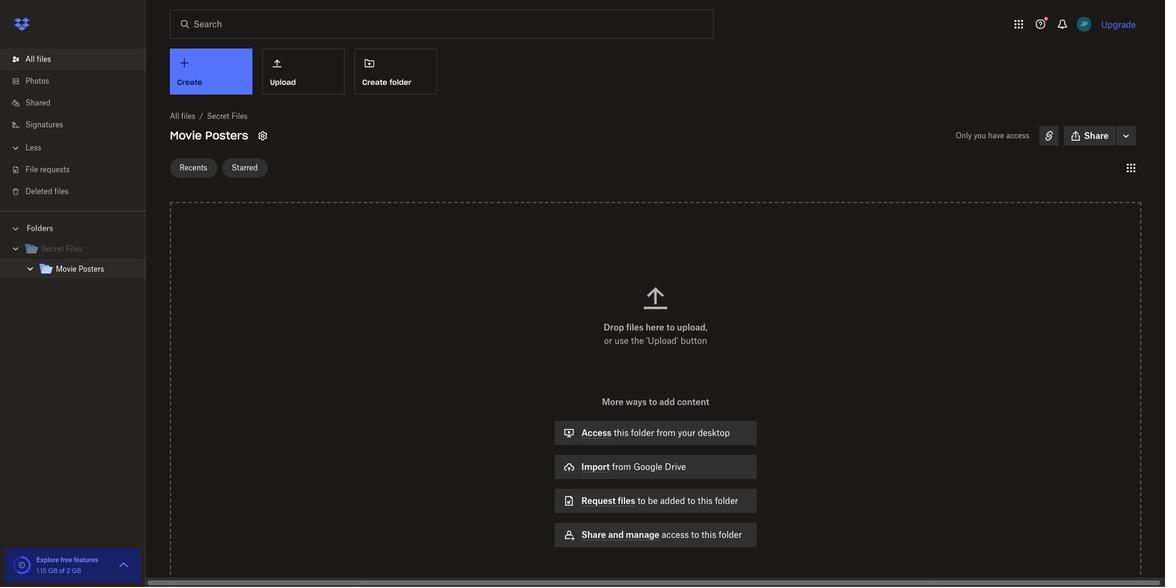 Task type: vqa. For each thing, say whether or not it's contained in the screenshot.
dropbox "icon"
yes



Task type: locate. For each thing, give the bounding box(es) containing it.
this down request files to be added to this folder
[[702, 530, 717, 540]]

0 vertical spatial this
[[614, 428, 629, 438]]

shared
[[25, 98, 50, 107]]

starred button
[[222, 158, 268, 178]]

movie down "/"
[[170, 129, 202, 143]]

less
[[25, 143, 41, 152]]

jp
[[1081, 20, 1088, 28]]

0 vertical spatial movie
[[170, 129, 202, 143]]

have
[[989, 131, 1005, 140]]

of
[[59, 568, 65, 575]]

0 horizontal spatial gb
[[48, 568, 57, 575]]

files inside 'drop files here to upload, or use the 'upload' button'
[[626, 322, 644, 333]]

folders
[[27, 224, 53, 233]]

deleted
[[25, 187, 52, 196]]

1 vertical spatial from
[[612, 462, 631, 472]]

share inside button
[[1085, 131, 1109, 141]]

1 vertical spatial access
[[662, 530, 689, 540]]

less image
[[10, 142, 22, 154]]

posters down secret files link
[[205, 129, 248, 143]]

request files to be added to this folder
[[582, 496, 739, 506]]

upload button
[[262, 49, 345, 95]]

1 horizontal spatial movie
[[170, 129, 202, 143]]

files inside list item
[[37, 55, 51, 64]]

1 vertical spatial all files link
[[170, 110, 196, 123]]

0 horizontal spatial share
[[582, 530, 606, 540]]

photos
[[25, 76, 49, 86]]

files for request files to be added to this folder
[[618, 496, 636, 506]]

to down request files to be added to this folder
[[691, 530, 699, 540]]

you
[[974, 131, 987, 140]]

movie
[[170, 129, 202, 143], [56, 265, 77, 274]]

0 vertical spatial from
[[657, 428, 676, 438]]

jp button
[[1075, 15, 1094, 34]]

1 horizontal spatial from
[[657, 428, 676, 438]]

1 horizontal spatial share
[[1085, 131, 1109, 141]]

shared link
[[10, 92, 146, 114]]

google
[[634, 462, 663, 472]]

from right import
[[612, 462, 631, 472]]

files for all files / secret files
[[181, 112, 196, 121]]

share inside more ways to add content element
[[582, 530, 606, 540]]

0 vertical spatial all files link
[[10, 49, 146, 70]]

create for create folder
[[362, 78, 387, 87]]

the
[[631, 336, 644, 346]]

files inside more ways to add content element
[[618, 496, 636, 506]]

list
[[0, 41, 146, 211]]

1 horizontal spatial all
[[170, 112, 179, 121]]

1 vertical spatial share
[[582, 530, 606, 540]]

from left 'your'
[[657, 428, 676, 438]]

2 gb from the left
[[72, 568, 81, 575]]

files
[[37, 55, 51, 64], [181, 112, 196, 121], [54, 187, 69, 196], [626, 322, 644, 333], [618, 496, 636, 506]]

create inside dropdown button
[[177, 78, 202, 87]]

files left the be
[[618, 496, 636, 506]]

access this folder from your desktop
[[582, 428, 730, 438]]

1 gb from the left
[[48, 568, 57, 575]]

Search in folder "Dropbox" text field
[[194, 18, 688, 31]]

files up photos
[[37, 55, 51, 64]]

all
[[25, 55, 35, 64], [170, 112, 179, 121]]

to right here
[[667, 322, 675, 333]]

to left the be
[[638, 496, 646, 506]]

explore free features 1.15 gb of 2 gb
[[36, 557, 98, 575]]

1 vertical spatial all
[[170, 112, 179, 121]]

from
[[657, 428, 676, 438], [612, 462, 631, 472]]

recents
[[180, 163, 207, 172]]

0 vertical spatial share
[[1085, 131, 1109, 141]]

1 horizontal spatial movie posters
[[170, 129, 248, 143]]

list containing all files
[[0, 41, 146, 211]]

access right manage
[[662, 530, 689, 540]]

files left "/"
[[181, 112, 196, 121]]

movie posters down "all files / secret files"
[[170, 129, 248, 143]]

0 horizontal spatial from
[[612, 462, 631, 472]]

1.15
[[36, 568, 46, 575]]

this right added
[[698, 496, 713, 506]]

create
[[362, 78, 387, 87], [177, 78, 202, 87]]

'upload'
[[646, 336, 679, 346]]

upgrade
[[1102, 19, 1136, 29]]

all files link up shared link at the top left of page
[[10, 49, 146, 70]]

0 horizontal spatial movie posters
[[56, 265, 104, 274]]

share button
[[1064, 126, 1116, 146]]

share
[[1085, 131, 1109, 141], [582, 530, 606, 540]]

drop
[[604, 322, 624, 333]]

0 vertical spatial all
[[25, 55, 35, 64]]

all left "/"
[[170, 112, 179, 121]]

files
[[232, 112, 248, 121]]

this right access
[[614, 428, 629, 438]]

0 horizontal spatial create
[[177, 78, 202, 87]]

files right deleted at the left of the page
[[54, 187, 69, 196]]

or
[[604, 336, 612, 346]]

folder
[[390, 78, 412, 87], [631, 428, 655, 438], [715, 496, 739, 506], [719, 530, 742, 540]]

share for share and manage access to this folder
[[582, 530, 606, 540]]

access inside more ways to add content element
[[662, 530, 689, 540]]

movie posters
[[170, 129, 248, 143], [56, 265, 104, 274]]

posters down folders button
[[79, 265, 104, 274]]

this
[[614, 428, 629, 438], [698, 496, 713, 506], [702, 530, 717, 540]]

gb
[[48, 568, 57, 575], [72, 568, 81, 575]]

0 horizontal spatial all files link
[[10, 49, 146, 70]]

create button
[[170, 49, 253, 95]]

0 vertical spatial access
[[1007, 131, 1030, 140]]

ways
[[626, 397, 647, 407]]

access
[[1007, 131, 1030, 140], [662, 530, 689, 540]]

drop files here to upload, or use the 'upload' button
[[604, 322, 708, 346]]

only you have access
[[956, 131, 1030, 140]]

all files link
[[10, 49, 146, 70], [170, 110, 196, 123]]

all files list item
[[0, 49, 146, 70]]

posters
[[205, 129, 248, 143], [79, 265, 104, 274]]

import from google drive
[[582, 462, 686, 472]]

1 horizontal spatial gb
[[72, 568, 81, 575]]

files for all files
[[37, 55, 51, 64]]

0 horizontal spatial posters
[[79, 265, 104, 274]]

all inside list item
[[25, 55, 35, 64]]

0 vertical spatial posters
[[205, 129, 248, 143]]

0 horizontal spatial movie
[[56, 265, 77, 274]]

0 horizontal spatial access
[[662, 530, 689, 540]]

0 horizontal spatial all
[[25, 55, 35, 64]]

create folder button
[[355, 49, 437, 95]]

upgrade link
[[1102, 19, 1136, 29]]

movie posters down folders button
[[56, 265, 104, 274]]

files up "the"
[[626, 322, 644, 333]]

to
[[667, 322, 675, 333], [649, 397, 658, 407], [638, 496, 646, 506], [688, 496, 696, 506], [691, 530, 699, 540]]

access for have
[[1007, 131, 1030, 140]]

movie down folders button
[[56, 265, 77, 274]]

free
[[60, 557, 72, 564]]

access right 'have'
[[1007, 131, 1030, 140]]

1 horizontal spatial create
[[362, 78, 387, 87]]

all up photos
[[25, 55, 35, 64]]

1 horizontal spatial access
[[1007, 131, 1030, 140]]

/
[[199, 112, 203, 121]]

gb right 2 on the left bottom
[[72, 568, 81, 575]]

create inside button
[[362, 78, 387, 87]]

requests
[[40, 165, 70, 174]]

1 horizontal spatial all files link
[[170, 110, 196, 123]]

file requests link
[[10, 159, 146, 181]]

gb left of
[[48, 568, 57, 575]]

all files link left "/"
[[170, 110, 196, 123]]

more ways to add content
[[602, 397, 710, 407]]

your
[[678, 428, 696, 438]]



Task type: describe. For each thing, give the bounding box(es) containing it.
desktop
[[698, 428, 730, 438]]

create folder
[[362, 78, 412, 87]]

secret
[[207, 112, 230, 121]]

all files / secret files
[[170, 112, 248, 121]]

file
[[25, 165, 38, 174]]

dropbox image
[[10, 12, 34, 36]]

added
[[660, 496, 685, 506]]

only
[[956, 131, 972, 140]]

1 vertical spatial movie posters
[[56, 265, 104, 274]]

1 vertical spatial movie
[[56, 265, 77, 274]]

to inside 'drop files here to upload, or use the 'upload' button'
[[667, 322, 675, 333]]

access
[[582, 428, 612, 438]]

be
[[648, 496, 658, 506]]

files for drop files here to upload, or use the 'upload' button
[[626, 322, 644, 333]]

0 vertical spatial movie posters
[[170, 129, 248, 143]]

signatures
[[25, 120, 63, 129]]

recents button
[[170, 158, 217, 178]]

files for deleted files
[[54, 187, 69, 196]]

content
[[677, 397, 710, 407]]

all for all files
[[25, 55, 35, 64]]

movie posters link
[[39, 262, 136, 278]]

2 vertical spatial this
[[702, 530, 717, 540]]

quota usage element
[[12, 556, 32, 576]]

folder settings image
[[256, 129, 270, 143]]

starred
[[232, 163, 258, 172]]

1 vertical spatial posters
[[79, 265, 104, 274]]

share and manage access to this folder
[[582, 530, 742, 540]]

1 vertical spatial this
[[698, 496, 713, 506]]

here
[[646, 322, 665, 333]]

access for manage
[[662, 530, 689, 540]]

more ways to add content element
[[553, 396, 759, 560]]

photos link
[[10, 70, 146, 92]]

features
[[74, 557, 98, 564]]

upload
[[270, 78, 296, 87]]

explore
[[36, 557, 59, 564]]

all for all files / secret files
[[170, 112, 179, 121]]

secret files link
[[207, 110, 248, 123]]

to left add
[[649, 397, 658, 407]]

1 horizontal spatial posters
[[205, 129, 248, 143]]

add
[[660, 397, 675, 407]]

upload,
[[677, 322, 708, 333]]

2
[[66, 568, 70, 575]]

file requests
[[25, 165, 70, 174]]

drive
[[665, 462, 686, 472]]

deleted files link
[[10, 181, 146, 203]]

use
[[615, 336, 629, 346]]

deleted files
[[25, 187, 69, 196]]

to right added
[[688, 496, 696, 506]]

request
[[582, 496, 616, 506]]

more
[[602, 397, 624, 407]]

create for create
[[177, 78, 202, 87]]

signatures link
[[10, 114, 146, 136]]

manage
[[626, 530, 660, 540]]

and
[[608, 530, 624, 540]]

import
[[582, 462, 610, 472]]

folder inside button
[[390, 78, 412, 87]]

button
[[681, 336, 708, 346]]

share for share
[[1085, 131, 1109, 141]]

all files
[[25, 55, 51, 64]]

folders button
[[0, 219, 146, 237]]



